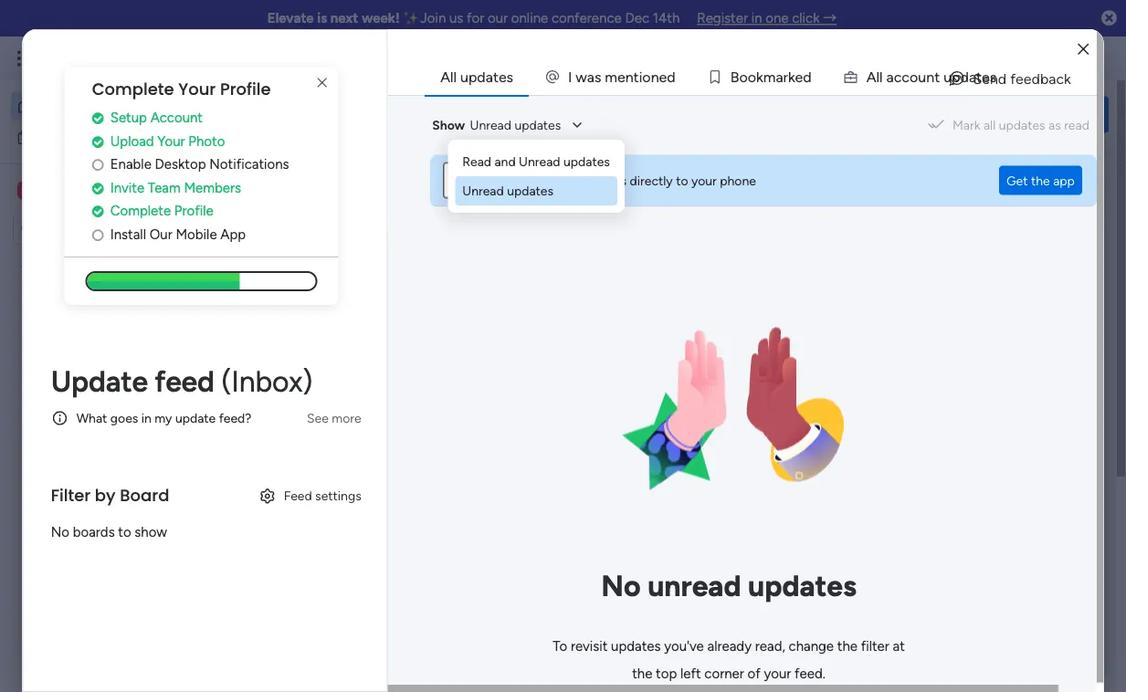 Task type: describe. For each thing, give the bounding box(es) containing it.
1 vertical spatial in
[[141, 410, 151, 426]]

our
[[150, 226, 172, 242]]

in inside boost your workflow in minutes with ready-made templates
[[974, 574, 986, 591]]

access
[[314, 106, 359, 123]]

quickly
[[260, 106, 310, 123]]

b o o k m a r k e d
[[730, 68, 811, 85]]

good afternoon, terry! quickly access your recent boards, inbox and workspaces
[[260, 87, 490, 143]]

members
[[184, 179, 241, 196]]

1 vertical spatial update feed (inbox)
[[308, 472, 460, 492]]

2 vertical spatial unread
[[462, 183, 504, 199]]

enable desktop notifications link
[[92, 154, 339, 175]]

explore templates
[[903, 636, 1021, 653]]

left
[[680, 666, 701, 682]]

1 vertical spatial workspaces
[[335, 534, 426, 554]]

no for no boards to show
[[51, 524, 69, 541]]

1 horizontal spatial management
[[384, 371, 472, 389]]

send
[[973, 70, 1007, 87]]

updates inside tab list
[[460, 68, 513, 85]]

feedback for give
[[902, 116, 959, 133]]

2 a from the left
[[776, 68, 783, 85]]

recent
[[395, 106, 438, 123]]

profile for setup account link to the bottom dapulse x slim icon
[[967, 176, 1015, 196]]

settings
[[315, 488, 361, 504]]

circle o image for install
[[92, 228, 104, 241]]

p
[[952, 68, 960, 85]]

1 vertical spatial unread
[[519, 154, 560, 169]]

open update feed (inbox) image
[[282, 471, 304, 493]]

unread
[[647, 568, 741, 603]]

my for my workspaces
[[308, 534, 331, 554]]

boost your workflow in minutes with ready-made templates
[[836, 574, 1074, 613]]

0 vertical spatial setup account link
[[92, 108, 339, 128]]

updates up notifications
[[563, 154, 610, 169]]

3 a from the left
[[886, 68, 894, 85]]

work management > main workspace
[[328, 401, 541, 417]]

1 l from the left
[[876, 68, 879, 85]]

send feedback
[[973, 70, 1071, 87]]

conference
[[552, 10, 622, 26]]

0 horizontal spatial (inbox)
[[221, 364, 313, 399]]

2 t from the left
[[934, 68, 940, 85]]

2 s from the left
[[990, 68, 996, 85]]

w
[[575, 68, 587, 85]]

receive your notifications directly to your phone
[[477, 173, 756, 188]]

receive
[[477, 173, 523, 188]]

install our mobile app
[[110, 226, 246, 242]]

goes
[[110, 410, 138, 426]]

all updates
[[440, 68, 513, 85]]

elevate
[[268, 10, 314, 26]]

plans
[[344, 51, 375, 66]]

invite team members
[[110, 179, 241, 196]]

public board image
[[305, 370, 325, 390]]

quick
[[1007, 106, 1045, 123]]

complete profile link
[[92, 201, 339, 221]]

for
[[467, 10, 484, 26]]

2 e from the left
[[659, 68, 667, 85]]

d for i w a s m e n t i o n e d
[[667, 68, 675, 85]]

corner
[[704, 666, 744, 682]]

search
[[1049, 106, 1094, 123]]

complete for check circle icon related to setup account link to the bottom
[[852, 176, 926, 196]]

check circle image for setup account link to the bottom
[[852, 208, 864, 222]]

feedback for send
[[1010, 70, 1071, 87]]

0 vertical spatial feed
[[155, 364, 214, 399]]

updates up change
[[748, 568, 856, 603]]

check circle image for complete profile link
[[92, 204, 104, 218]]

upload
[[110, 133, 154, 149]]

unread updates
[[462, 183, 553, 199]]

phone
[[720, 173, 756, 188]]

complete for check circle icon associated with the top setup account link
[[92, 78, 174, 101]]

mobile
[[176, 226, 217, 242]]

0 horizontal spatial lottie animation image
[[0, 508, 233, 692]]

what
[[76, 410, 107, 426]]

updates up 'read and unread updates' on the top of page
[[514, 117, 561, 133]]

workspaces inside good afternoon, terry! quickly access your recent boards, inbox and workspaces
[[328, 126, 406, 143]]

register in one click →
[[697, 10, 837, 26]]

project management inside list box
[[43, 264, 163, 279]]

register in one click → link
[[697, 10, 837, 26]]

at
[[893, 638, 905, 655]]

read
[[462, 154, 491, 169]]

inbox
[[260, 126, 297, 143]]

0 vertical spatial in
[[752, 10, 762, 26]]

terry!
[[358, 87, 391, 102]]

boost
[[836, 574, 874, 591]]

main workspace
[[42, 182, 150, 199]]

check circle image for invite
[[92, 181, 104, 195]]

see for see plans
[[319, 51, 341, 66]]

account for setup account link to the bottom
[[911, 206, 963, 223]]

component image
[[305, 399, 322, 415]]

4 a from the left
[[969, 68, 976, 85]]

my work
[[40, 130, 89, 145]]

dapulse x slim image for setup account link to the bottom
[[1072, 169, 1094, 191]]

0 vertical spatial management
[[184, 48, 284, 69]]

directly
[[630, 173, 673, 188]]

1 horizontal spatial lottie animation image
[[582, 262, 875, 554]]

complete your profile for check circle icon related to setup account link to the bottom
[[852, 176, 1015, 196]]

no unread updates
[[601, 568, 856, 603]]

give feedback
[[902, 96, 959, 133]]

main for main workspace
[[42, 182, 74, 199]]

0 horizontal spatial to
[[118, 524, 131, 541]]

feed
[[284, 488, 312, 504]]

0 horizontal spatial the
[[632, 666, 652, 682]]

1 vertical spatial management
[[359, 401, 434, 417]]

2 l from the left
[[879, 68, 883, 85]]

1 n from the left
[[625, 68, 633, 85]]

0 vertical spatial update feed (inbox)
[[51, 364, 313, 399]]

project inside list box
[[43, 264, 84, 279]]

1 vertical spatial the
[[837, 638, 857, 655]]

complete your profile for check circle icon associated with the top setup account link
[[92, 78, 271, 101]]

v2 bolt switch image
[[992, 105, 1003, 125]]

made
[[879, 596, 915, 613]]

afternoon,
[[296, 87, 355, 102]]

account for the top setup account link
[[150, 109, 203, 126]]

tab list containing all updates
[[425, 58, 1097, 95]]

2 c from the left
[[902, 68, 909, 85]]

1 vertical spatial and
[[494, 154, 515, 169]]

recently visited
[[308, 186, 430, 206]]

work inside button
[[61, 130, 89, 145]]

a l l a c c o u n t u p d a t e s
[[866, 68, 996, 85]]

work inside main workspace work management
[[390, 615, 420, 631]]

is
[[317, 10, 327, 26]]

see plans button
[[295, 45, 383, 72]]

4 o from the left
[[909, 68, 918, 85]]

1 horizontal spatial (inbox)
[[406, 472, 460, 492]]

1 vertical spatial setup account link
[[852, 204, 1099, 225]]

already
[[707, 638, 751, 655]]

board
[[120, 484, 169, 507]]

of
[[747, 666, 760, 682]]

b
[[730, 68, 739, 85]]

monday
[[81, 48, 144, 69]]

feed settings
[[284, 488, 361, 504]]

quick search
[[1007, 106, 1094, 123]]

update
[[175, 410, 216, 426]]

workspace for main workspace work management
[[408, 589, 488, 609]]

send feedback button
[[940, 64, 1078, 93]]

1 u from the left
[[918, 68, 926, 85]]

2 vertical spatial complete
[[110, 203, 171, 219]]

0 horizontal spatial profile
[[174, 203, 213, 219]]

work right monday
[[148, 48, 180, 69]]

upload your photo link
[[92, 131, 339, 151]]

feed settings button
[[251, 481, 369, 511]]

what goes in my update feed?
[[76, 410, 252, 426]]

filter by board
[[51, 484, 169, 507]]

setup for the top setup account link
[[110, 109, 147, 126]]

filter
[[51, 484, 91, 507]]

by
[[95, 484, 116, 507]]

workspace for main workspace
[[78, 182, 150, 199]]

updates down 'read and unread updates' on the top of page
[[507, 183, 553, 199]]

complete profile
[[110, 203, 213, 219]]

terry turtle image
[[1075, 44, 1105, 73]]

notifications
[[555, 173, 626, 188]]

my for my work
[[40, 130, 58, 145]]

your inside good afternoon, terry! quickly access your recent boards, inbox and workspaces
[[362, 106, 392, 123]]

no for no unread updates
[[601, 568, 640, 603]]

read and unread updates
[[462, 154, 610, 169]]

setup for setup account link to the bottom
[[871, 206, 907, 223]]

main workspace work management
[[369, 589, 504, 631]]



Task type: locate. For each thing, give the bounding box(es) containing it.
give
[[902, 96, 930, 112]]

1 d from the left
[[667, 68, 675, 85]]

to revisit updates you've already read, change the filter at the top left corner of your feed.
[[552, 638, 905, 682]]

→
[[823, 10, 837, 26]]

d right the r
[[803, 68, 811, 85]]

1 horizontal spatial account
[[911, 206, 963, 223]]

2 m from the left
[[763, 68, 776, 85]]

a right "p"
[[969, 68, 976, 85]]

1 horizontal spatial my
[[308, 534, 331, 554]]

to
[[552, 638, 567, 655]]

updates right all
[[460, 68, 513, 85]]

explore templates button
[[836, 627, 1088, 663]]

4 e from the left
[[982, 68, 990, 85]]

3 t from the left
[[976, 68, 982, 85]]

unread down read
[[462, 183, 504, 199]]

circle o image
[[92, 158, 104, 172], [92, 228, 104, 241]]

1 s from the left
[[594, 68, 601, 85]]

work down home
[[61, 130, 89, 145]]

main for main workspace work management
[[369, 589, 404, 609]]

profile for dapulse x slim icon for the top setup account link
[[220, 78, 271, 101]]

n left "p"
[[926, 68, 934, 85]]

0 vertical spatial feedback
[[1010, 70, 1071, 87]]

(inbox) down work management > main workspace
[[406, 472, 460, 492]]

your left phone
[[691, 173, 717, 188]]

workspace
[[78, 182, 150, 199], [479, 401, 541, 417], [408, 589, 488, 609]]

feed
[[155, 364, 214, 399], [367, 472, 402, 492]]

select product image
[[16, 49, 35, 68]]

main right >
[[449, 401, 476, 417]]

week!
[[362, 10, 400, 26]]

0 horizontal spatial t
[[633, 68, 639, 85]]

complete your profile down give feedback
[[852, 176, 1015, 196]]

workspaces
[[328, 126, 406, 143], [335, 534, 426, 554]]

c right 'a'
[[894, 68, 902, 85]]

0 vertical spatial profile
[[220, 78, 271, 101]]

register
[[697, 10, 748, 26]]

templates right explore
[[955, 636, 1021, 653]]

0 horizontal spatial setup account
[[110, 109, 203, 126]]

tab list
[[425, 58, 1097, 95]]

2 n from the left
[[651, 68, 659, 85]]

u
[[918, 68, 926, 85], [943, 68, 952, 85]]

2 horizontal spatial t
[[976, 68, 982, 85]]

lottie animation element
[[523, 80, 1036, 150], [582, 262, 875, 554], [0, 508, 233, 692]]

0 horizontal spatial dapulse x slim image
[[311, 72, 333, 94]]

0 vertical spatial project management
[[43, 264, 163, 279]]

1 t from the left
[[633, 68, 639, 85]]

1 vertical spatial setup account
[[871, 206, 963, 223]]

0 vertical spatial no
[[51, 524, 69, 541]]

1 vertical spatial my
[[308, 534, 331, 554]]

m left the r
[[763, 68, 776, 85]]

your left get
[[930, 176, 963, 196]]

1 vertical spatial account
[[911, 206, 963, 223]]

a right 'i'
[[587, 68, 594, 85]]

workspace inside main workspace work management
[[408, 589, 488, 609]]

my down the "feed settings"
[[308, 534, 331, 554]]

2 vertical spatial main
[[369, 589, 404, 609]]

feedback down give
[[902, 116, 959, 133]]

t left "p"
[[934, 68, 940, 85]]

circle o image inside install our mobile app link
[[92, 228, 104, 241]]

profile down v2 bolt switch icon
[[967, 176, 1015, 196]]

one
[[766, 10, 789, 26]]

1 vertical spatial check circle image
[[92, 181, 104, 195]]

r
[[783, 68, 788, 85]]

a right b
[[776, 68, 783, 85]]

(inbox)
[[221, 364, 313, 399], [406, 472, 460, 492]]

0 vertical spatial workspaces
[[328, 126, 406, 143]]

monday work management
[[81, 48, 284, 69]]

0 horizontal spatial my
[[40, 130, 58, 145]]

0 vertical spatial project
[[43, 264, 84, 279]]

your down the monday work management
[[178, 78, 216, 101]]

1 vertical spatial workspace
[[479, 401, 541, 417]]

Search in workspace field
[[38, 219, 153, 240]]

to
[[676, 173, 688, 188], [118, 524, 131, 541]]

c up give
[[902, 68, 909, 85]]

see left "plans"
[[319, 51, 341, 66]]

unread up unread updates
[[519, 154, 560, 169]]

(inbox) up feed?
[[221, 364, 313, 399]]

1 horizontal spatial update
[[308, 472, 363, 492]]

templates inside boost your workflow in minutes with ready-made templates
[[919, 596, 984, 613]]

profile up 'mobile'
[[174, 203, 213, 219]]

dapulse x slim image for the top setup account link
[[311, 72, 333, 94]]

1 vertical spatial update
[[308, 472, 363, 492]]

0 vertical spatial setup
[[110, 109, 147, 126]]

and down access
[[300, 126, 325, 143]]

boards,
[[442, 106, 490, 123]]

your up made
[[878, 574, 907, 591]]

workflow
[[910, 574, 971, 591]]

update
[[51, 364, 148, 399], [308, 472, 363, 492]]

complete down give feedback
[[852, 176, 926, 196]]

you've
[[664, 638, 704, 655]]

invite
[[110, 179, 144, 196]]

option
[[0, 255, 233, 259]]

1 horizontal spatial s
[[990, 68, 996, 85]]

check circle image inside invite team members link
[[92, 181, 104, 195]]

1 horizontal spatial main
[[369, 589, 404, 609]]

your down terry!
[[362, 106, 392, 123]]

main
[[42, 182, 74, 199], [449, 401, 476, 417], [369, 589, 404, 609]]

your inside to revisit updates you've already read, change the filter at the top left corner of your feed.
[[764, 666, 791, 682]]

to left show
[[118, 524, 131, 541]]

enable
[[110, 156, 152, 172]]

get
[[1006, 173, 1028, 188]]

1 horizontal spatial profile
[[220, 78, 271, 101]]

0 horizontal spatial update
[[51, 364, 148, 399]]

our
[[488, 10, 508, 26]]

project
[[43, 264, 84, 279], [332, 371, 381, 389]]

in left minutes
[[974, 574, 986, 591]]

t
[[633, 68, 639, 85], [934, 68, 940, 85], [976, 68, 982, 85]]

0 horizontal spatial s
[[594, 68, 601, 85]]

0 vertical spatial unread
[[470, 117, 511, 133]]

1 horizontal spatial feed
[[367, 472, 402, 492]]

feedback inside button
[[1010, 70, 1071, 87]]

t right w
[[633, 68, 639, 85]]

show
[[432, 117, 465, 133]]

feed?
[[219, 410, 252, 426]]

1 horizontal spatial n
[[651, 68, 659, 85]]

2 horizontal spatial profile
[[967, 176, 1015, 196]]

check circle image for the top setup account link
[[92, 111, 104, 125]]

profile up quickly
[[220, 78, 271, 101]]

update feed (inbox) up update
[[51, 364, 313, 399]]

close image
[[1078, 43, 1089, 56]]

install our mobile app link
[[92, 224, 339, 245]]

d right i
[[667, 68, 675, 85]]

check circle image for upload
[[92, 135, 104, 148]]

management inside list box
[[87, 264, 163, 279]]

0 vertical spatial see
[[319, 51, 341, 66]]

3 n from the left
[[926, 68, 934, 85]]

0 vertical spatial account
[[150, 109, 203, 126]]

o down 'dec'
[[642, 68, 651, 85]]

feed.
[[794, 666, 825, 682]]

update right open update feed (inbox) icon
[[308, 472, 363, 492]]

s
[[594, 68, 601, 85], [990, 68, 996, 85]]

in left one
[[752, 10, 762, 26]]

d left the send
[[960, 68, 969, 85]]

management inside main workspace work management
[[423, 615, 504, 631]]

change
[[788, 638, 834, 655]]

0 vertical spatial templates
[[919, 596, 984, 613]]

account
[[150, 109, 203, 126], [911, 206, 963, 223]]

n right i
[[651, 68, 659, 85]]

project management down the search in workspace field
[[43, 264, 163, 279]]

and inside good afternoon, terry! quickly access your recent boards, inbox and workspaces
[[300, 126, 325, 143]]

m for a
[[763, 68, 776, 85]]

1 vertical spatial see
[[307, 410, 329, 426]]

0 horizontal spatial complete your profile
[[92, 78, 271, 101]]

circle o image for enable
[[92, 158, 104, 172]]

join
[[420, 10, 446, 26]]

1 vertical spatial management
[[384, 371, 472, 389]]

n
[[625, 68, 633, 85], [651, 68, 659, 85], [926, 68, 934, 85]]

workspace image
[[17, 180, 36, 201]]

your for setup account link to the bottom
[[930, 176, 963, 196]]

boards
[[73, 524, 115, 541]]

0 horizontal spatial management
[[87, 264, 163, 279]]

0 vertical spatial management
[[87, 264, 163, 279]]

check circle image
[[92, 111, 104, 125], [92, 204, 104, 218], [852, 208, 864, 222]]

templates image image
[[841, 431, 1083, 557]]

dapulse x slim image up access
[[311, 72, 333, 94]]

0 horizontal spatial feedback
[[902, 116, 959, 133]]

1 horizontal spatial u
[[943, 68, 952, 85]]

the left filter
[[837, 638, 857, 655]]

e left i
[[617, 68, 625, 85]]

m
[[605, 68, 617, 85], [763, 68, 776, 85]]

get the app button
[[999, 166, 1082, 195]]

main down my workspaces
[[369, 589, 404, 609]]

get the app
[[1006, 173, 1075, 188]]

1 a from the left
[[587, 68, 594, 85]]

3 e from the left
[[795, 68, 803, 85]]

2 horizontal spatial d
[[960, 68, 969, 85]]

0 horizontal spatial m
[[605, 68, 617, 85]]

setup account link
[[92, 108, 339, 128], [852, 204, 1099, 225]]

your
[[362, 106, 392, 123], [526, 173, 551, 188], [691, 173, 717, 188], [878, 574, 907, 591], [764, 666, 791, 682]]

m for e
[[605, 68, 617, 85]]

0 horizontal spatial feed
[[155, 364, 214, 399]]

o left the r
[[739, 68, 748, 85]]

1 horizontal spatial m
[[763, 68, 776, 85]]

main inside workspace selection element
[[42, 182, 74, 199]]

1 vertical spatial profile
[[967, 176, 1015, 196]]

the inside button
[[1031, 173, 1050, 188]]

0 horizontal spatial account
[[150, 109, 203, 126]]

install
[[110, 226, 146, 242]]

d for a l l a c c o u n t u p d a t e s
[[960, 68, 969, 85]]

workspace selection element
[[17, 180, 153, 201]]

2 u from the left
[[943, 68, 952, 85]]

a right 'a'
[[886, 68, 894, 85]]

my
[[155, 410, 172, 426]]

project management up work management > main workspace
[[332, 371, 472, 389]]

photo
[[188, 133, 225, 149]]

n left i
[[625, 68, 633, 85]]

see plans
[[319, 51, 375, 66]]

to right the directly
[[676, 173, 688, 188]]

1 horizontal spatial dapulse x slim image
[[1072, 169, 1094, 191]]

✨
[[403, 10, 417, 26]]

14th
[[653, 10, 680, 26]]

recently
[[308, 186, 375, 206]]

2 horizontal spatial n
[[926, 68, 934, 85]]

setup account for check circle icon related to setup account link to the bottom
[[871, 206, 963, 223]]

your down 'read and unread updates' on the top of page
[[526, 173, 551, 188]]

feed right settings
[[367, 472, 402, 492]]

1 horizontal spatial and
[[494, 154, 515, 169]]

desktop
[[155, 156, 206, 172]]

your right of
[[764, 666, 791, 682]]

your up desktop
[[157, 133, 185, 149]]

circle o image left install
[[92, 228, 104, 241]]

see for see more
[[307, 410, 329, 426]]

see more button
[[300, 404, 369, 433]]

1 vertical spatial your
[[157, 133, 185, 149]]

1 c from the left
[[894, 68, 902, 85]]

my inside button
[[40, 130, 58, 145]]

i w a s m e n t i o n e d
[[568, 68, 675, 85]]

and
[[300, 126, 325, 143], [494, 154, 515, 169]]

0 horizontal spatial project management
[[43, 264, 163, 279]]

all
[[440, 68, 456, 85]]

0 vertical spatial dapulse x slim image
[[311, 72, 333, 94]]

1 vertical spatial dapulse x slim image
[[1072, 169, 1094, 191]]

the left top
[[632, 666, 652, 682]]

check circle image left invite at the top left of page
[[92, 181, 104, 195]]

1 horizontal spatial project management
[[332, 371, 472, 389]]

e right the r
[[795, 68, 803, 85]]

1 e from the left
[[617, 68, 625, 85]]

t right "p"
[[976, 68, 982, 85]]

unread up read
[[470, 117, 511, 133]]

1 vertical spatial setup
[[871, 206, 907, 223]]

main inside main workspace work management
[[369, 589, 404, 609]]

3 d from the left
[[960, 68, 969, 85]]

templates down workflow
[[919, 596, 984, 613]]

>
[[437, 401, 445, 417]]

my down home
[[40, 130, 58, 145]]

e right "p"
[[982, 68, 990, 85]]

check circle image
[[92, 135, 104, 148], [92, 181, 104, 195]]

1 vertical spatial no
[[601, 568, 640, 603]]

2 vertical spatial workspace
[[408, 589, 488, 609]]

o up give
[[909, 68, 918, 85]]

0 vertical spatial setup account
[[110, 109, 203, 126]]

0 horizontal spatial no
[[51, 524, 69, 541]]

1 m from the left
[[605, 68, 617, 85]]

in left my
[[141, 410, 151, 426]]

setup account for check circle icon associated with the top setup account link
[[110, 109, 203, 126]]

2 check circle image from the top
[[92, 181, 104, 195]]

2 vertical spatial in
[[974, 574, 986, 591]]

1 o from the left
[[642, 68, 651, 85]]

0 horizontal spatial and
[[300, 126, 325, 143]]

1 vertical spatial main
[[449, 401, 476, 417]]

d
[[667, 68, 675, 85], [803, 68, 811, 85], [960, 68, 969, 85]]

project up more
[[332, 371, 381, 389]]

1 circle o image from the top
[[92, 158, 104, 172]]

with
[[1045, 574, 1074, 591]]

u up give
[[918, 68, 926, 85]]

no boards to show
[[51, 524, 167, 541]]

main right workspace icon
[[42, 182, 74, 199]]

and up receive
[[494, 154, 515, 169]]

check circle image inside complete profile link
[[92, 204, 104, 218]]

0 vertical spatial my
[[40, 130, 58, 145]]

your inside boost your workflow in minutes with ready-made templates
[[878, 574, 907, 591]]

s right w
[[594, 68, 601, 85]]

update feed (inbox) up my workspaces
[[308, 472, 460, 492]]

s right "p"
[[990, 68, 996, 85]]

your for the top setup account link
[[178, 78, 216, 101]]

feed up update
[[155, 364, 214, 399]]

1 check circle image from the top
[[92, 135, 104, 148]]

2 circle o image from the top
[[92, 228, 104, 241]]

project down the search in workspace field
[[43, 264, 84, 279]]

1 horizontal spatial setup account
[[871, 206, 963, 223]]

2 d from the left
[[803, 68, 811, 85]]

check circle image inside upload your photo link
[[92, 135, 104, 148]]

enable desktop notifications
[[110, 156, 289, 172]]

complete your profile
[[92, 78, 271, 101], [852, 176, 1015, 196]]

0 horizontal spatial u
[[918, 68, 926, 85]]

l
[[876, 68, 879, 85], [879, 68, 883, 85]]

visited
[[379, 186, 430, 206]]

2 horizontal spatial main
[[449, 401, 476, 417]]

see more
[[307, 410, 361, 426]]

complete your profile down the monday work management
[[92, 78, 271, 101]]

circle o image up main workspace
[[92, 158, 104, 172]]

0 vertical spatial circle o image
[[92, 158, 104, 172]]

updates up top
[[611, 638, 661, 655]]

1 horizontal spatial k
[[788, 68, 795, 85]]

check circle image right my work
[[92, 135, 104, 148]]

1 k from the left
[[756, 68, 763, 85]]

1 horizontal spatial t
[[934, 68, 940, 85]]

k
[[756, 68, 763, 85], [788, 68, 795, 85]]

management
[[87, 264, 163, 279], [384, 371, 472, 389]]

workspaces down access
[[328, 126, 406, 143]]

complete up install
[[110, 203, 171, 219]]

dapulse x slim image
[[311, 72, 333, 94], [1072, 169, 1094, 191]]

1 horizontal spatial no
[[601, 568, 640, 603]]

home
[[42, 98, 77, 114]]

no left boards
[[51, 524, 69, 541]]

0 horizontal spatial k
[[756, 68, 763, 85]]

updates inside to revisit updates you've already read, change the filter at the top left corner of your feed.
[[611, 638, 661, 655]]

lottie animation image
[[582, 262, 875, 554], [0, 508, 233, 692]]

1 vertical spatial project
[[332, 371, 381, 389]]

0 vertical spatial the
[[1031, 173, 1050, 188]]

0 horizontal spatial n
[[625, 68, 633, 85]]

1 horizontal spatial project
[[332, 371, 381, 389]]

dapulse x slim image right get
[[1072, 169, 1094, 191]]

i
[[568, 68, 572, 85]]

1 vertical spatial to
[[118, 524, 131, 541]]

2 o from the left
[[739, 68, 748, 85]]

a
[[866, 68, 876, 85]]

workspaces down settings
[[335, 534, 426, 554]]

feedback up quick search button
[[1010, 70, 1071, 87]]

1 horizontal spatial complete your profile
[[852, 176, 1015, 196]]

1 vertical spatial complete your profile
[[852, 176, 1015, 196]]

0 horizontal spatial in
[[141, 410, 151, 426]]

e right i
[[659, 68, 667, 85]]

1 horizontal spatial setup account link
[[852, 204, 1099, 225]]

1 horizontal spatial setup
[[871, 206, 907, 223]]

0 vertical spatial your
[[178, 78, 216, 101]]

work right component icon
[[328, 401, 356, 417]]

circle o image inside enable desktop notifications link
[[92, 158, 104, 172]]

3 o from the left
[[748, 68, 756, 85]]

1 horizontal spatial the
[[837, 638, 857, 655]]

team
[[148, 179, 181, 196]]

setup account link down get
[[852, 204, 1099, 225]]

0 horizontal spatial setup account link
[[92, 108, 339, 128]]

show
[[135, 524, 167, 541]]

quick search button
[[978, 96, 1109, 133]]

o right b
[[748, 68, 756, 85]]

the right get
[[1031, 173, 1050, 188]]

notifications
[[209, 156, 289, 172]]

more
[[332, 410, 361, 426]]

project management list box
[[0, 252, 233, 534]]

2 k from the left
[[788, 68, 795, 85]]

update up what
[[51, 364, 148, 399]]

templates inside explore templates button
[[955, 636, 1021, 653]]

management up work management > main workspace
[[384, 371, 472, 389]]

setup account link up upload your photo link
[[92, 108, 339, 128]]

0 vertical spatial to
[[676, 173, 688, 188]]

complete down monday
[[92, 78, 174, 101]]

u up give feedback
[[943, 68, 952, 85]]

home button
[[11, 91, 196, 121]]



Task type: vqa. For each thing, say whether or not it's contained in the screenshot.
open recently visited "icon"
no



